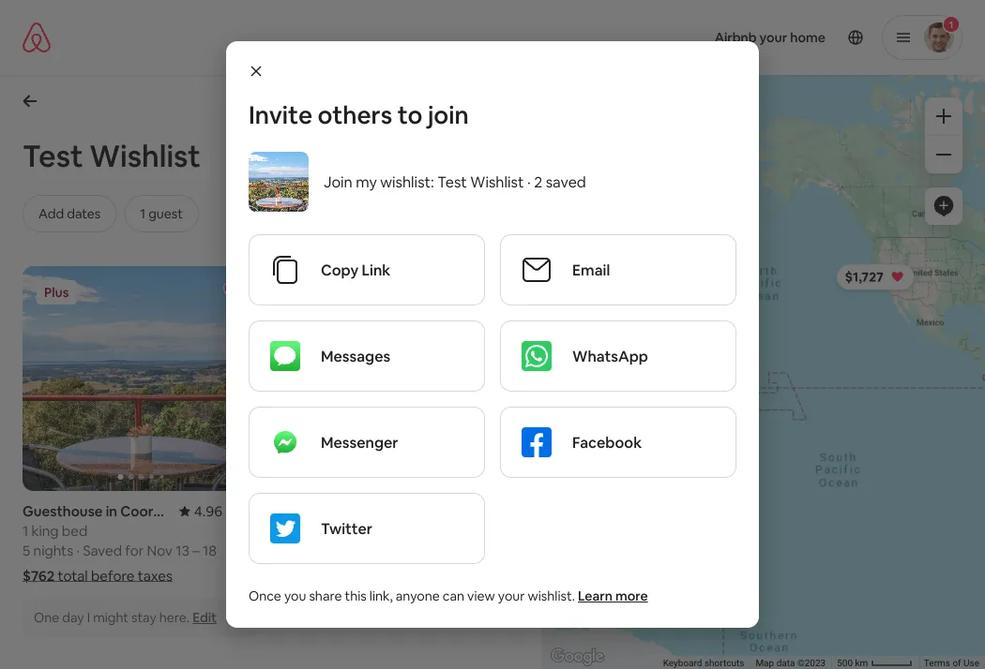 Task type: vqa. For each thing, say whether or not it's contained in the screenshot.
right 5
yes



Task type: locate. For each thing, give the bounding box(es) containing it.
messages link
[[250, 322, 484, 391]]

test inside share dialog
[[437, 172, 467, 191]]

(379)
[[485, 503, 519, 521]]

1 horizontal spatial test
[[437, 172, 467, 191]]

occidental
[[338, 503, 411, 521]]

· inside share dialog
[[527, 172, 531, 191]]

2 5 from the left
[[282, 542, 290, 560]]

group for occidental
[[282, 266, 519, 492]]

nights down 'king'
[[33, 542, 73, 560]]

once you share this link, anyone can view your wishlist. learn more
[[249, 588, 648, 605]]

· inside 1 king bed 5 nights · saved for nov 13 – 18 $762 total before taxes
[[76, 542, 80, 560]]

terms
[[924, 658, 950, 670]]

1 vertical spatial $762
[[23, 567, 55, 586]]

$762 inside button
[[626, 460, 656, 477]]

learn more link
[[578, 588, 648, 605]]

0 horizontal spatial $762
[[23, 567, 55, 586]]

you
[[284, 588, 306, 605]]

add a note
[[282, 599, 355, 617]]

zoom in image
[[936, 109, 951, 124]]

test
[[23, 136, 83, 175], [437, 172, 467, 191]]

data
[[777, 658, 795, 670]]

–
[[192, 542, 200, 560]]

500 km
[[837, 658, 871, 670]]

500
[[837, 658, 853, 670]]

one
[[34, 610, 59, 627]]

1 horizontal spatial wishlist
[[470, 172, 524, 191]]

group for bed
[[23, 266, 260, 492]]

1 horizontal spatial ·
[[527, 172, 531, 191]]

link,
[[370, 588, 393, 605]]

share
[[309, 588, 342, 605]]

king
[[31, 522, 59, 541]]

2 nights from the left
[[293, 542, 333, 560]]

1 horizontal spatial group
[[282, 266, 519, 492]]

total
[[58, 567, 88, 586]]

taxes
[[138, 567, 173, 586]]

2 group from the left
[[282, 266, 519, 492]]

i
[[87, 610, 90, 627]]

of
[[953, 658, 961, 670]]

link
[[362, 260, 391, 280]]

wishlist inside share dialog
[[470, 172, 524, 191]]

0 vertical spatial $762
[[626, 460, 656, 477]]

terms of use
[[924, 658, 980, 670]]

·
[[527, 172, 531, 191], [76, 542, 80, 560]]

1 vertical spatial ·
[[76, 542, 80, 560]]

0 horizontal spatial group
[[23, 266, 260, 492]]

nights
[[33, 542, 73, 560], [293, 542, 333, 560]]

keyboard shortcuts
[[663, 658, 744, 670]]

5 inside 1 king bed 5 nights · saved for nov 13 – 18 $762 total before taxes
[[23, 542, 30, 560]]

google map
including 2 saved stays. region
[[483, 0, 985, 670]]

use
[[964, 658, 980, 670]]

1 horizontal spatial $762
[[626, 460, 656, 477]]

1 horizontal spatial 5
[[282, 542, 290, 560]]

©2023
[[797, 658, 826, 670]]

to
[[397, 99, 423, 131]]

$762 down 'facebook'
[[626, 460, 656, 477]]

1 group from the left
[[23, 266, 260, 492]]

add a place to the map image
[[933, 195, 955, 218]]

edit button
[[192, 610, 217, 627]]

join
[[324, 172, 352, 191]]

google image
[[547, 646, 608, 670]]

· for nights
[[76, 542, 80, 560]]

· down 'bed'
[[76, 542, 80, 560]]

whatsapp link
[[501, 322, 736, 391]]

a
[[313, 599, 321, 617]]

join my wishlist: test wishlist · 2 saved
[[324, 172, 586, 191]]

2
[[534, 172, 542, 191]]

once
[[249, 588, 281, 605]]

note
[[324, 599, 355, 617]]

5
[[23, 542, 30, 560], [282, 542, 290, 560]]

cabin
[[282, 503, 321, 521]]

0 horizontal spatial 5
[[23, 542, 30, 560]]

5 down 3
[[282, 542, 290, 560]]

wishlist
[[89, 136, 201, 175], [470, 172, 524, 191]]

shortcuts
[[705, 658, 744, 670]]

4.98
[[454, 503, 482, 521]]

· left the 2
[[527, 172, 531, 191]]

twitter
[[321, 519, 373, 539]]

0 vertical spatial ·
[[527, 172, 531, 191]]

4.96
[[194, 503, 222, 521]]

keyboard shortcuts button
[[663, 657, 744, 670]]

can
[[443, 588, 464, 605]]

5 down 1
[[23, 542, 30, 560]]

map
[[756, 658, 774, 670]]

cabin in occidental 3 beds 5 nights
[[282, 503, 411, 560]]

0 horizontal spatial wishlist
[[89, 136, 201, 175]]

1 horizontal spatial nights
[[293, 542, 333, 560]]

4.96 (303)
[[194, 503, 260, 521]]

1 5 from the left
[[23, 542, 30, 560]]

keyboard
[[663, 658, 702, 670]]

4.98 (379)
[[454, 503, 519, 521]]

$762
[[626, 460, 656, 477], [23, 567, 55, 586]]

0 horizontal spatial nights
[[33, 542, 73, 560]]

group
[[23, 266, 260, 492], [282, 266, 519, 492]]

your
[[498, 588, 525, 605]]

$762 left total
[[23, 567, 55, 586]]

join
[[428, 99, 469, 131]]

nights down beds
[[293, 542, 333, 560]]

copy link button
[[250, 235, 484, 305]]

500 km button
[[831, 657, 918, 670]]

3
[[282, 522, 290, 541]]

0 horizontal spatial ·
[[76, 542, 80, 560]]

1 nights from the left
[[33, 542, 73, 560]]



Task type: describe. For each thing, give the bounding box(es) containing it.
copy link
[[321, 260, 391, 280]]

profile element
[[515, 0, 963, 75]]

1 king bed 5 nights · saved for nov 13 – 18 $762 total before taxes
[[23, 522, 217, 586]]

this
[[345, 588, 367, 605]]

add
[[282, 599, 310, 617]]

nights inside cabin in occidental 3 beds 5 nights
[[293, 542, 333, 560]]

$1,727 button
[[836, 264, 914, 291]]

4.96 out of 5 average rating,  303 reviews image
[[179, 503, 260, 521]]

18
[[203, 542, 217, 560]]

13
[[176, 542, 189, 560]]

my
[[356, 172, 377, 191]]

share dialog
[[226, 41, 759, 629]]

invite others to join
[[249, 99, 469, 131]]

1
[[23, 522, 28, 541]]

invite
[[249, 99, 312, 131]]

messenger
[[321, 433, 398, 452]]

email link
[[501, 235, 736, 305]]

(303)
[[225, 503, 260, 521]]

nights inside 1 king bed 5 nights · saved for nov 13 – 18 $762 total before taxes
[[33, 542, 73, 560]]

more
[[615, 588, 648, 605]]

$762 button
[[618, 455, 687, 481]]

4.98 out of 5 average rating,  379 reviews image
[[439, 503, 519, 521]]

edit
[[192, 610, 217, 627]]

wishlist.
[[528, 588, 575, 605]]

5 inside cabin in occidental 3 beds 5 nights
[[282, 542, 290, 560]]

km
[[855, 658, 868, 670]]

day
[[62, 610, 84, 627]]

for
[[125, 542, 144, 560]]

twitter link
[[250, 494, 484, 564]]

messenger link
[[250, 408, 484, 478]]

$1,727
[[845, 269, 883, 286]]

bed
[[62, 522, 87, 541]]

0 horizontal spatial test
[[23, 136, 83, 175]]

remove from wishlist: guesthouse in coorabell image
[[222, 281, 245, 303]]

facebook link
[[501, 408, 736, 478]]

terms of use link
[[924, 658, 980, 670]]

· for wishlist
[[527, 172, 531, 191]]

whatsapp
[[572, 347, 648, 366]]

test wishlist
[[23, 136, 201, 175]]

one day i might stay here. edit
[[34, 610, 217, 627]]

anyone
[[396, 588, 440, 605]]

zoom out image
[[936, 147, 951, 162]]

$762 inside 1 king bed 5 nights · saved for nov 13 – 18 $762 total before taxes
[[23, 567, 55, 586]]

view
[[467, 588, 495, 605]]

email
[[572, 260, 610, 280]]

messages
[[321, 347, 390, 366]]

in
[[324, 503, 335, 521]]

saved
[[83, 542, 122, 560]]

stay
[[131, 610, 156, 627]]

saved
[[546, 172, 586, 191]]

add a note button
[[282, 599, 355, 617]]

might
[[93, 610, 129, 627]]

learn
[[578, 588, 613, 605]]

facebook
[[572, 433, 642, 452]]

others
[[318, 99, 392, 131]]

before
[[91, 567, 135, 586]]

remove from wishlist: cabin in occidental image
[[482, 281, 504, 303]]

beds
[[293, 522, 325, 541]]

here.
[[159, 610, 190, 627]]

map data ©2023
[[756, 658, 826, 670]]

wishlist:
[[380, 172, 434, 191]]

copy
[[321, 260, 359, 280]]



